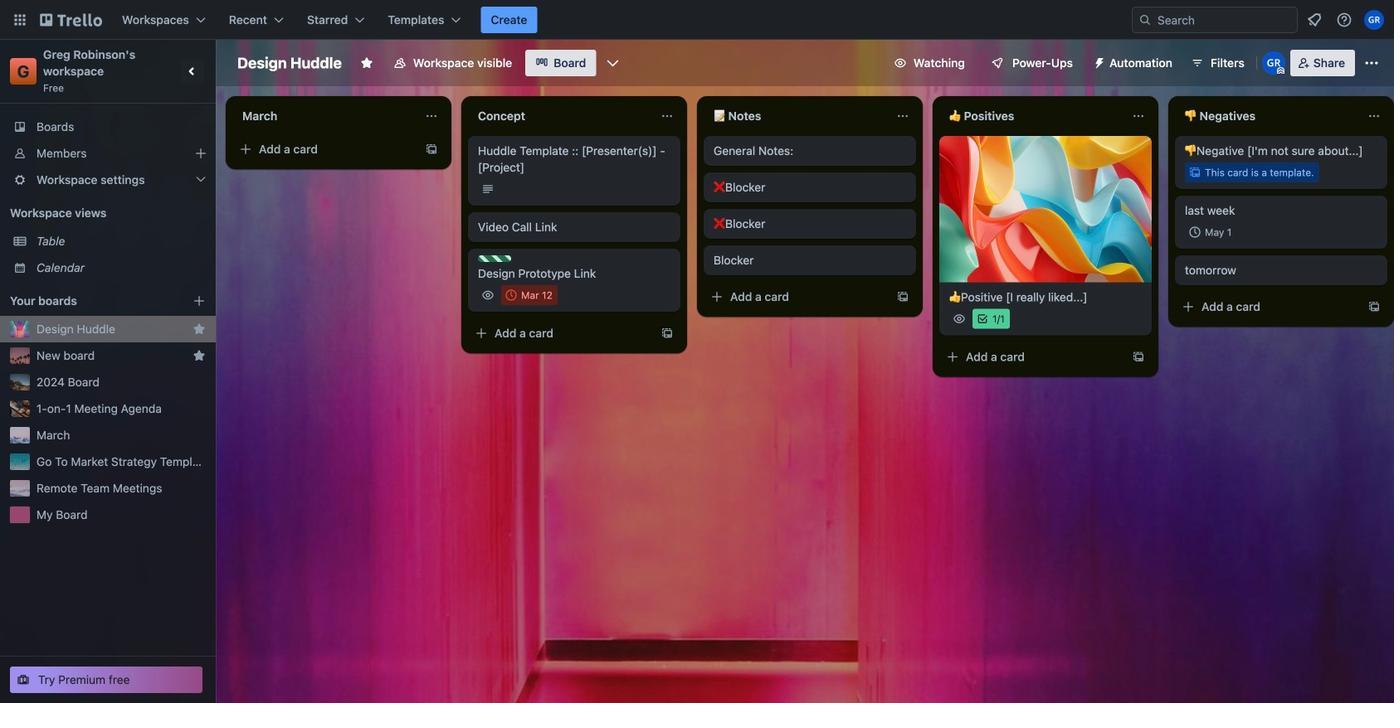 Task type: locate. For each thing, give the bounding box(es) containing it.
None text field
[[232, 103, 418, 129], [468, 103, 654, 129], [704, 103, 890, 129], [940, 103, 1126, 129], [1175, 103, 1361, 129], [232, 103, 418, 129], [468, 103, 654, 129], [704, 103, 890, 129], [940, 103, 1126, 129], [1175, 103, 1361, 129]]

greg robinson (gregrobinson96) image right open information menu icon on the right of the page
[[1365, 10, 1385, 30]]

greg robinson (gregrobinson96) image down search "field"
[[1262, 51, 1286, 75]]

search image
[[1139, 13, 1152, 27]]

0 vertical spatial greg robinson (gregrobinson96) image
[[1365, 10, 1385, 30]]

1 vertical spatial starred icon image
[[193, 349, 206, 363]]

Search field
[[1152, 8, 1297, 32]]

1 horizontal spatial greg robinson (gregrobinson96) image
[[1365, 10, 1385, 30]]

0 vertical spatial starred icon image
[[193, 323, 206, 336]]

add board image
[[193, 295, 206, 308]]

2 starred icon image from the top
[[193, 349, 206, 363]]

starred icon image
[[193, 323, 206, 336], [193, 349, 206, 363]]

color: green, title: none image
[[478, 256, 511, 262]]

0 horizontal spatial greg robinson (gregrobinson96) image
[[1262, 51, 1286, 75]]

None checkbox
[[501, 286, 558, 305]]

0 notifications image
[[1305, 10, 1325, 30]]

None checkbox
[[1185, 222, 1237, 242]]

workspace navigation collapse icon image
[[181, 60, 204, 83]]

greg robinson (gregrobinson96) image
[[1365, 10, 1385, 30], [1262, 51, 1286, 75]]

create from template… image
[[896, 291, 910, 304], [1368, 300, 1381, 314], [661, 327, 674, 340], [1132, 351, 1145, 364]]

show menu image
[[1364, 55, 1380, 71]]



Task type: vqa. For each thing, say whether or not it's contained in the screenshot.
Power-Ups BUTTON
no



Task type: describe. For each thing, give the bounding box(es) containing it.
create from template… image
[[425, 143, 438, 156]]

star or unstar board image
[[360, 56, 373, 70]]

back to home image
[[40, 7, 102, 33]]

1 vertical spatial greg robinson (gregrobinson96) image
[[1262, 51, 1286, 75]]

Board name text field
[[229, 50, 350, 76]]

customize views image
[[605, 55, 621, 71]]

your boards with 8 items element
[[10, 291, 168, 311]]

open information menu image
[[1336, 12, 1353, 28]]

primary element
[[0, 0, 1394, 40]]

sm image
[[1087, 50, 1110, 73]]

1 starred icon image from the top
[[193, 323, 206, 336]]

this member is an admin of this board. image
[[1277, 67, 1285, 75]]



